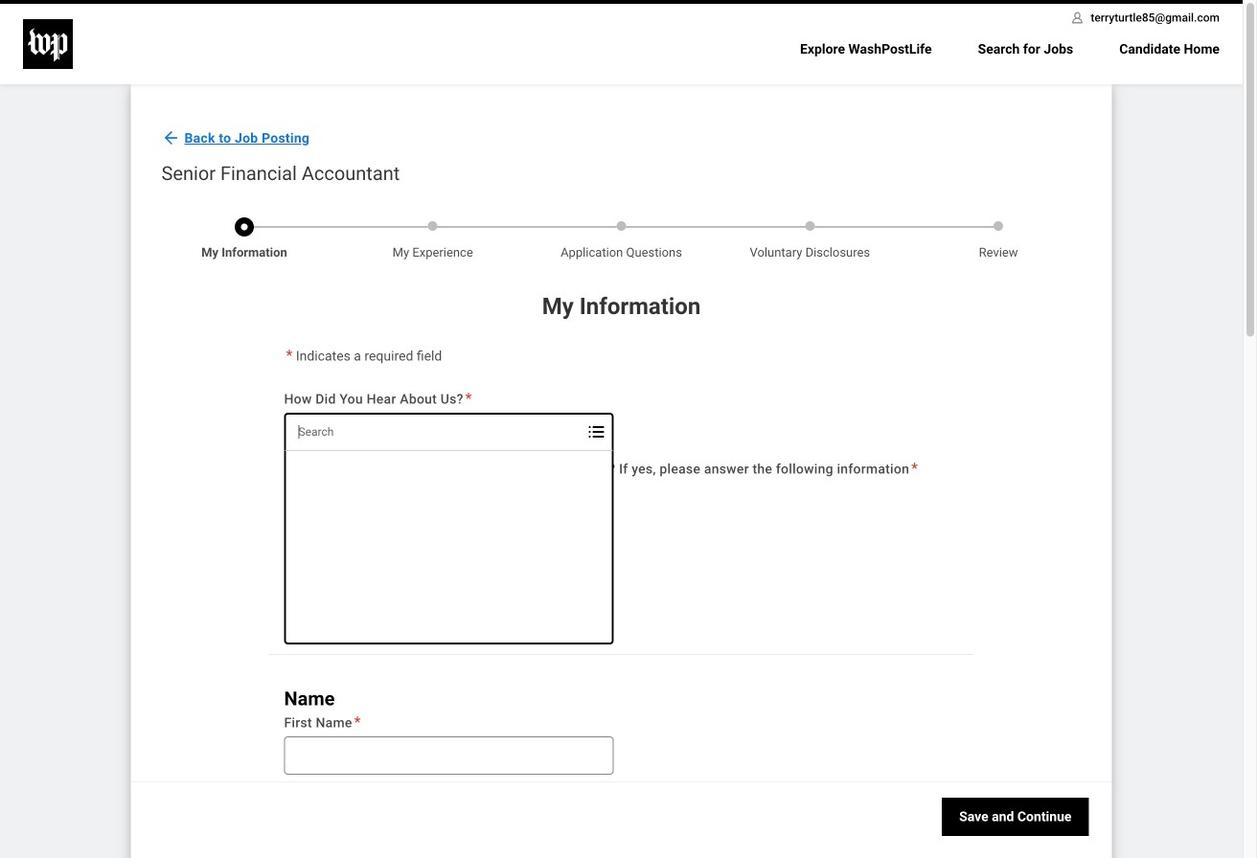 Task type: describe. For each thing, give the bounding box(es) containing it.
user image
[[1070, 10, 1085, 25]]

arrow left image
[[161, 128, 181, 148]]



Task type: locate. For each thing, give the bounding box(es) containing it.
prompts image
[[585, 420, 608, 443]]

None text field
[[284, 737, 614, 775]]

None text field
[[284, 822, 614, 859]]

main content
[[0, 84, 1243, 859]]

Search field
[[286, 415, 579, 449]]

careers image
[[23, 19, 73, 69]]



